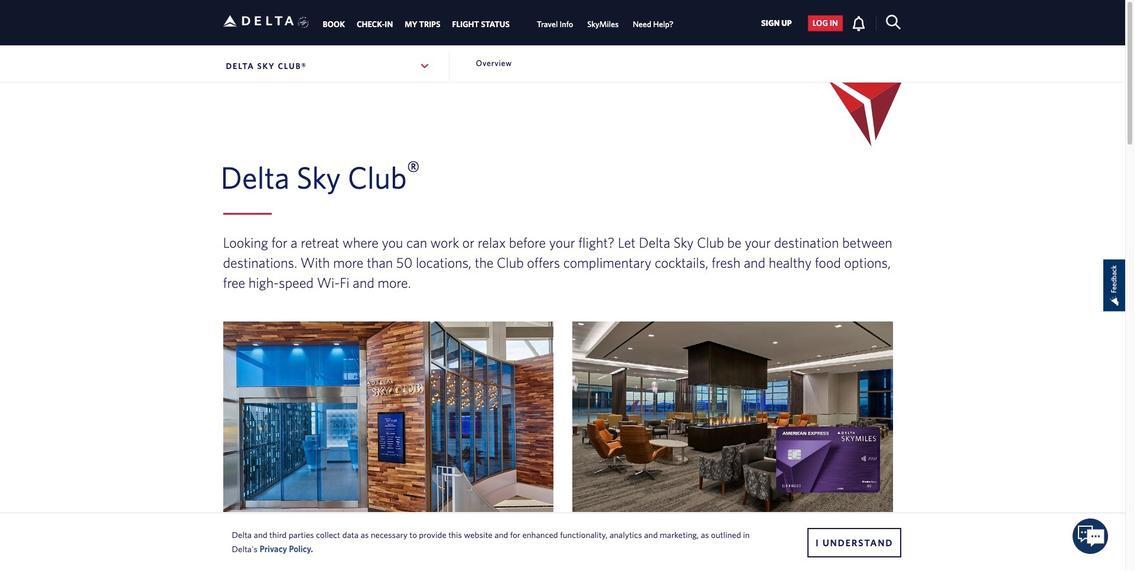 Task type: locate. For each thing, give the bounding box(es) containing it.
tab list
[[317, 1, 681, 44]]

main content
[[0, 156, 1125, 572]]



Task type: describe. For each thing, give the bounding box(es) containing it.
skyteam image
[[298, 4, 309, 41]]

message us image
[[1073, 520, 1109, 555]]

delta air lines image
[[223, 3, 294, 39]]



Task type: vqa. For each thing, say whether or not it's contained in the screenshot.
text box
no



